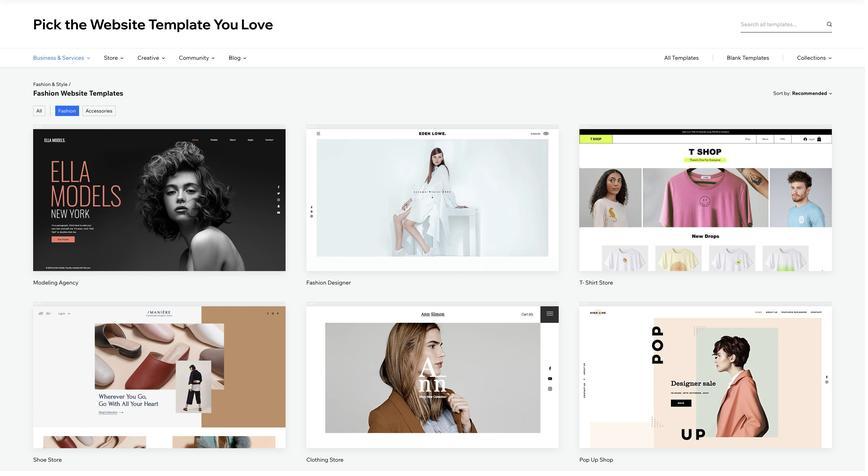 Task type: describe. For each thing, give the bounding box(es) containing it.
love
[[241, 15, 273, 33]]

modeling agency group
[[33, 124, 286, 286]]

you
[[214, 15, 238, 33]]

view button for fashion designer
[[416, 205, 449, 222]]

fashion website templates - clothing store image
[[306, 306, 559, 448]]

by:
[[784, 90, 791, 96]]

sort by:
[[773, 90, 791, 96]]

view for modeling agency
[[153, 210, 166, 217]]

all templates link
[[664, 48, 699, 67]]

community
[[179, 54, 209, 61]]

clothing store group
[[306, 302, 559, 464]]

/
[[69, 81, 71, 87]]

pick
[[33, 15, 62, 33]]

clothing
[[306, 456, 328, 463]]

pop up shop
[[579, 456, 613, 463]]

accessories link
[[82, 106, 116, 116]]

the
[[65, 15, 87, 33]]

view button for clothing store
[[416, 382, 449, 399]]

fashion & style /
[[33, 81, 71, 87]]

edit for pop up shop
[[701, 364, 711, 370]]

blank templates link
[[727, 48, 769, 67]]

business & services
[[33, 54, 84, 61]]

fashion website templates - t- shirt store image
[[579, 129, 832, 271]]

t-
[[579, 279, 584, 286]]

fashion & style link
[[33, 81, 68, 87]]

fashion website templates - modeling agency image
[[33, 129, 286, 271]]

fashion for fashion designer
[[306, 279, 326, 286]]

fashion for fashion & style /
[[33, 81, 51, 87]]

templates for blank templates
[[742, 54, 769, 61]]

& for services
[[57, 54, 61, 61]]

0 horizontal spatial templates
[[89, 89, 123, 97]]

recommended
[[792, 90, 827, 96]]

edit button for clothing store
[[416, 359, 449, 375]]

style
[[56, 81, 68, 87]]

1 horizontal spatial website
[[90, 15, 146, 33]]

store inside "group"
[[599, 279, 613, 286]]

creative
[[138, 54, 159, 61]]

store inside categories by subject element
[[104, 54, 118, 61]]

shoe store group
[[33, 302, 286, 464]]

collections
[[797, 54, 826, 61]]

view for clothing store
[[426, 387, 439, 394]]

edit button for pop up shop
[[689, 359, 722, 375]]

t- shirt store group
[[579, 124, 832, 286]]

view button for t- shirt store
[[689, 205, 722, 222]]

services
[[62, 54, 84, 61]]



Task type: vqa. For each thing, say whether or not it's contained in the screenshot.
Offers
no



Task type: locate. For each thing, give the bounding box(es) containing it.
edit inside shoe store group
[[154, 364, 165, 370]]

0 vertical spatial &
[[57, 54, 61, 61]]

shoe store
[[33, 456, 62, 463]]

0 vertical spatial all
[[664, 54, 671, 61]]

edit for shoe store
[[154, 364, 165, 370]]

view button inside pop up shop group
[[689, 382, 722, 399]]

edit button for fashion designer
[[416, 182, 449, 198]]

edit button for modeling agency
[[143, 182, 176, 198]]

edit
[[154, 186, 165, 193], [427, 186, 438, 193], [701, 186, 711, 193], [154, 364, 165, 370], [427, 364, 438, 370], [701, 364, 711, 370]]

1 horizontal spatial all
[[664, 54, 671, 61]]

edit for modeling agency
[[154, 186, 165, 193]]

edit inside pop up shop group
[[701, 364, 711, 370]]

all
[[664, 54, 671, 61], [36, 108, 42, 114]]

shoe
[[33, 456, 47, 463]]

pop
[[579, 456, 590, 463]]

all for all templates
[[664, 54, 671, 61]]

fashion website templates - fashion designer image
[[306, 129, 559, 271]]

fashion
[[33, 81, 51, 87], [33, 89, 59, 97], [58, 108, 76, 114], [306, 279, 326, 286]]

view button for shoe store
[[143, 382, 176, 399]]

fashion website templates - shoe store image
[[33, 306, 286, 448]]

view for shoe store
[[153, 387, 166, 394]]

blank templates
[[727, 54, 769, 61]]

0 horizontal spatial &
[[52, 81, 55, 87]]

0 horizontal spatial website
[[60, 89, 88, 97]]

fashion designer
[[306, 279, 351, 286]]

view
[[153, 210, 166, 217], [426, 210, 439, 217], [699, 210, 712, 217], [153, 387, 166, 394], [426, 387, 439, 394], [699, 387, 712, 394]]

1 horizontal spatial &
[[57, 54, 61, 61]]

view button for modeling agency
[[143, 205, 176, 222]]

sort
[[773, 90, 783, 96]]

modeling agency
[[33, 279, 78, 286]]

shop
[[600, 456, 613, 463]]

view inside the clothing store group
[[426, 387, 439, 394]]

edit button inside t- shirt store "group"
[[689, 182, 722, 198]]

pop up shop group
[[579, 302, 832, 464]]

view button inside shoe store group
[[143, 382, 176, 399]]

None search field
[[741, 16, 832, 32]]

view inside t- shirt store "group"
[[699, 210, 712, 217]]

edit inside fashion designer group
[[427, 186, 438, 193]]

modeling
[[33, 279, 58, 286]]

fashion link
[[55, 106, 79, 116]]

& inside categories by subject element
[[57, 54, 61, 61]]

templates for all templates
[[672, 54, 699, 61]]

& left the services
[[57, 54, 61, 61]]

fashion for fashion website templates
[[33, 89, 59, 97]]

edit inside the clothing store group
[[427, 364, 438, 370]]

fashion website templates
[[33, 89, 123, 97]]

templates
[[672, 54, 699, 61], [742, 54, 769, 61], [89, 89, 123, 97]]

view button for pop up shop
[[689, 382, 722, 399]]

view button
[[143, 205, 176, 222], [416, 205, 449, 222], [689, 205, 722, 222], [143, 382, 176, 399], [416, 382, 449, 399], [689, 382, 722, 399]]

view for pop up shop
[[699, 387, 712, 394]]

edit inside t- shirt store "group"
[[701, 186, 711, 193]]

categories by subject element
[[33, 48, 247, 67]]

&
[[57, 54, 61, 61], [52, 81, 55, 87]]

templates inside "link"
[[672, 54, 699, 61]]

view for t- shirt store
[[699, 210, 712, 217]]

fashion left style
[[33, 81, 51, 87]]

0 vertical spatial website
[[90, 15, 146, 33]]

agency
[[59, 279, 78, 286]]

clothing store
[[306, 456, 344, 463]]

pick the website template you love
[[33, 15, 273, 33]]

edit button inside the clothing store group
[[416, 359, 449, 375]]

accessories
[[86, 108, 112, 114]]

fashion down the fashion & style link
[[33, 89, 59, 97]]

blank
[[727, 54, 741, 61]]

view inside pop up shop group
[[699, 387, 712, 394]]

fashion for fashion
[[58, 108, 76, 114]]

view button inside the clothing store group
[[416, 382, 449, 399]]

fashion left designer
[[306, 279, 326, 286]]

0 horizontal spatial all
[[36, 108, 42, 114]]

1 horizontal spatial templates
[[672, 54, 699, 61]]

edit button inside fashion designer group
[[416, 182, 449, 198]]

1 vertical spatial all
[[36, 108, 42, 114]]

edit button inside shoe store group
[[143, 359, 176, 375]]

edit button inside modeling agency group
[[143, 182, 176, 198]]

edit button
[[143, 182, 176, 198], [416, 182, 449, 198], [689, 182, 722, 198], [143, 359, 176, 375], [416, 359, 449, 375], [689, 359, 722, 375]]

designer
[[328, 279, 351, 286]]

edit for clothing store
[[427, 364, 438, 370]]

t- shirt store
[[579, 279, 613, 286]]

view button inside t- shirt store "group"
[[689, 205, 722, 222]]

fashion website templates - pop up shop image
[[579, 306, 832, 448]]

edit button for shoe store
[[143, 359, 176, 375]]

all templates
[[664, 54, 699, 61]]

edit button inside pop up shop group
[[689, 359, 722, 375]]

template
[[148, 15, 211, 33]]

view button inside fashion designer group
[[416, 205, 449, 222]]

& left style
[[52, 81, 55, 87]]

store
[[104, 54, 118, 61], [599, 279, 613, 286], [48, 456, 62, 463], [330, 456, 344, 463]]

generic categories element
[[664, 48, 832, 67]]

blog
[[229, 54, 241, 61]]

all for all
[[36, 108, 42, 114]]

fashion inside group
[[306, 279, 326, 286]]

all link
[[33, 106, 45, 116]]

1 vertical spatial &
[[52, 81, 55, 87]]

& for style
[[52, 81, 55, 87]]

Search search field
[[741, 16, 832, 32]]

view for fashion designer
[[426, 210, 439, 217]]

edit for t- shirt store
[[701, 186, 711, 193]]

edit button for t- shirt store
[[689, 182, 722, 198]]

business
[[33, 54, 56, 61]]

view inside fashion designer group
[[426, 210, 439, 217]]

website
[[90, 15, 146, 33], [60, 89, 88, 97]]

2 horizontal spatial templates
[[742, 54, 769, 61]]

view button inside modeling agency group
[[143, 205, 176, 222]]

edit for fashion designer
[[427, 186, 438, 193]]

edit inside modeling agency group
[[154, 186, 165, 193]]

fashion designer group
[[306, 124, 559, 286]]

categories. use the left and right arrow keys to navigate the menu element
[[0, 48, 865, 67]]

fashion down fashion website templates
[[58, 108, 76, 114]]

1 vertical spatial website
[[60, 89, 88, 97]]

view inside shoe store group
[[153, 387, 166, 394]]

all inside generic categories element
[[664, 54, 671, 61]]

view inside modeling agency group
[[153, 210, 166, 217]]

shirt
[[585, 279, 598, 286]]

up
[[591, 456, 598, 463]]



